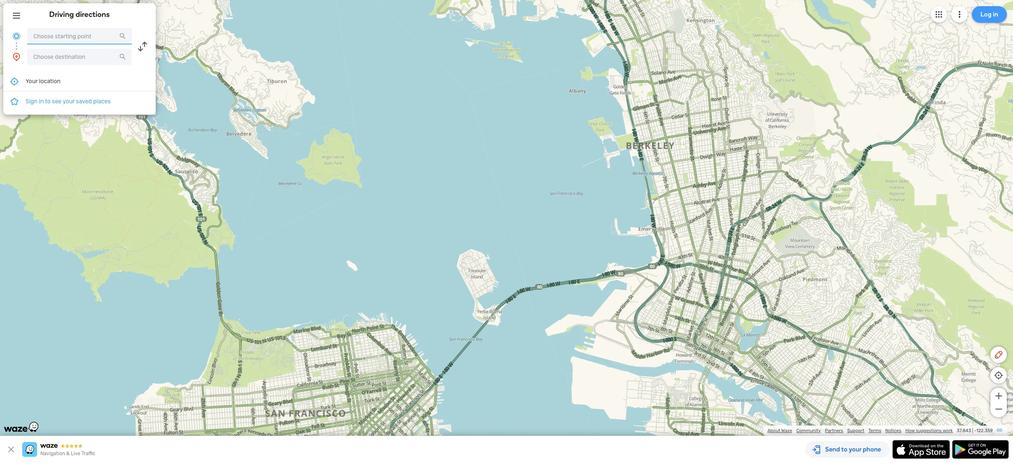 Task type: vqa. For each thing, say whether or not it's contained in the screenshot.
"122.359"
yes



Task type: describe. For each thing, give the bounding box(es) containing it.
terms link
[[869, 429, 882, 434]]

support
[[848, 429, 865, 434]]

suggestions
[[916, 429, 942, 434]]

star image
[[9, 96, 19, 106]]

current location image
[[12, 31, 21, 41]]

link image
[[997, 427, 1003, 434]]

partners link
[[825, 429, 844, 434]]

community link
[[797, 429, 821, 434]]

driving
[[49, 10, 74, 19]]

Choose destination text field
[[27, 49, 132, 65]]

directions
[[76, 10, 110, 19]]

pencil image
[[994, 350, 1004, 360]]

how suggestions work link
[[906, 429, 953, 434]]

notices link
[[886, 429, 902, 434]]

Choose starting point text field
[[27, 28, 132, 45]]

x image
[[6, 445, 16, 455]]



Task type: locate. For each thing, give the bounding box(es) containing it.
work
[[943, 429, 953, 434]]

|
[[973, 429, 974, 434]]

zoom in image
[[994, 392, 1004, 401]]

about waze community partners support terms notices how suggestions work 37.843 | -122.359
[[768, 429, 993, 434]]

waze
[[782, 429, 793, 434]]

how
[[906, 429, 915, 434]]

-
[[975, 429, 977, 434]]

notices
[[886, 429, 902, 434]]

support link
[[848, 429, 865, 434]]

list box
[[3, 72, 156, 115]]

community
[[797, 429, 821, 434]]

about waze link
[[768, 429, 793, 434]]

navigation
[[40, 451, 65, 457]]

37.843
[[957, 429, 972, 434]]

about
[[768, 429, 781, 434]]

recenter image
[[9, 76, 19, 86]]

&
[[66, 451, 70, 457]]

traffic
[[81, 451, 95, 457]]

navigation & live traffic
[[40, 451, 95, 457]]

zoom out image
[[994, 405, 1004, 415]]

partners
[[825, 429, 844, 434]]

122.359
[[977, 429, 993, 434]]

terms
[[869, 429, 882, 434]]

location image
[[12, 52, 21, 62]]

driving directions
[[49, 10, 110, 19]]

live
[[71, 451, 80, 457]]



